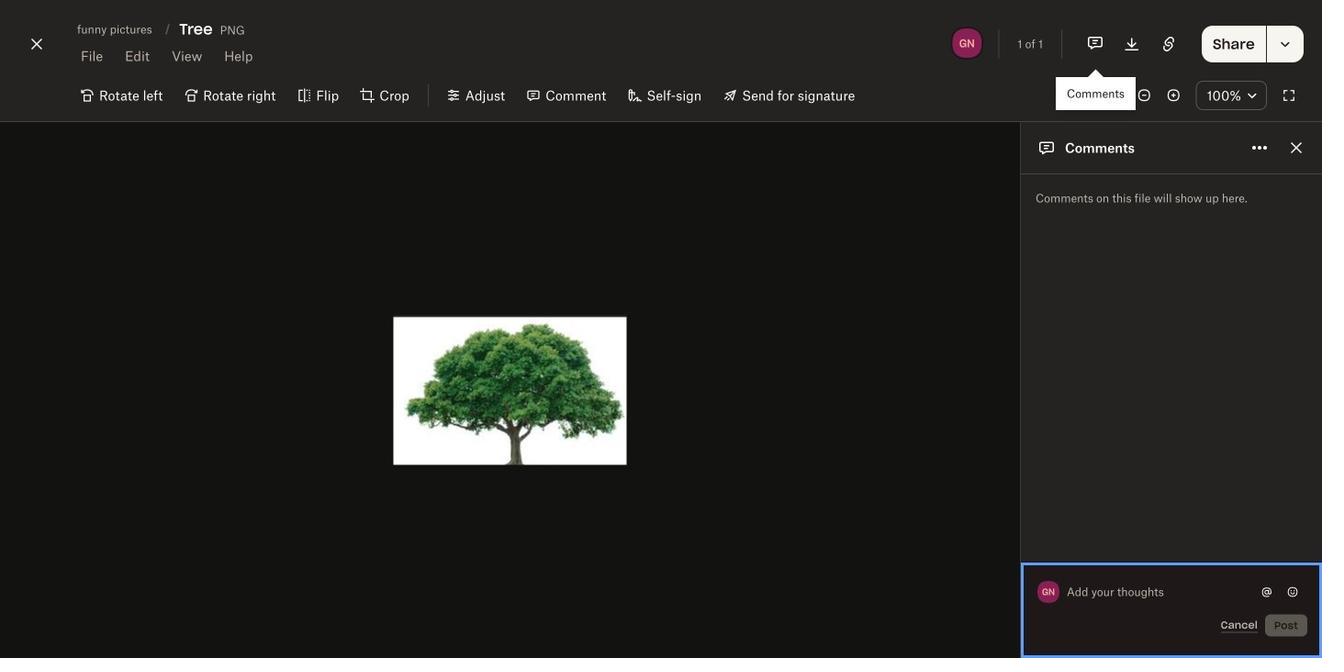 Task type: locate. For each thing, give the bounding box(es) containing it.
tree.png image
[[394, 316, 627, 465], [394, 316, 627, 465]]

Add your thoughts text field
[[1068, 578, 1257, 607]]

close right sidebar image
[[1286, 137, 1308, 159]]



Task type: describe. For each thing, give the bounding box(es) containing it.
add your thoughts image
[[1068, 582, 1242, 603]]

close image
[[26, 29, 48, 59]]



Task type: vqa. For each thing, say whether or not it's contained in the screenshot.
THE 'CREATE FOLDER' to the bottom
no



